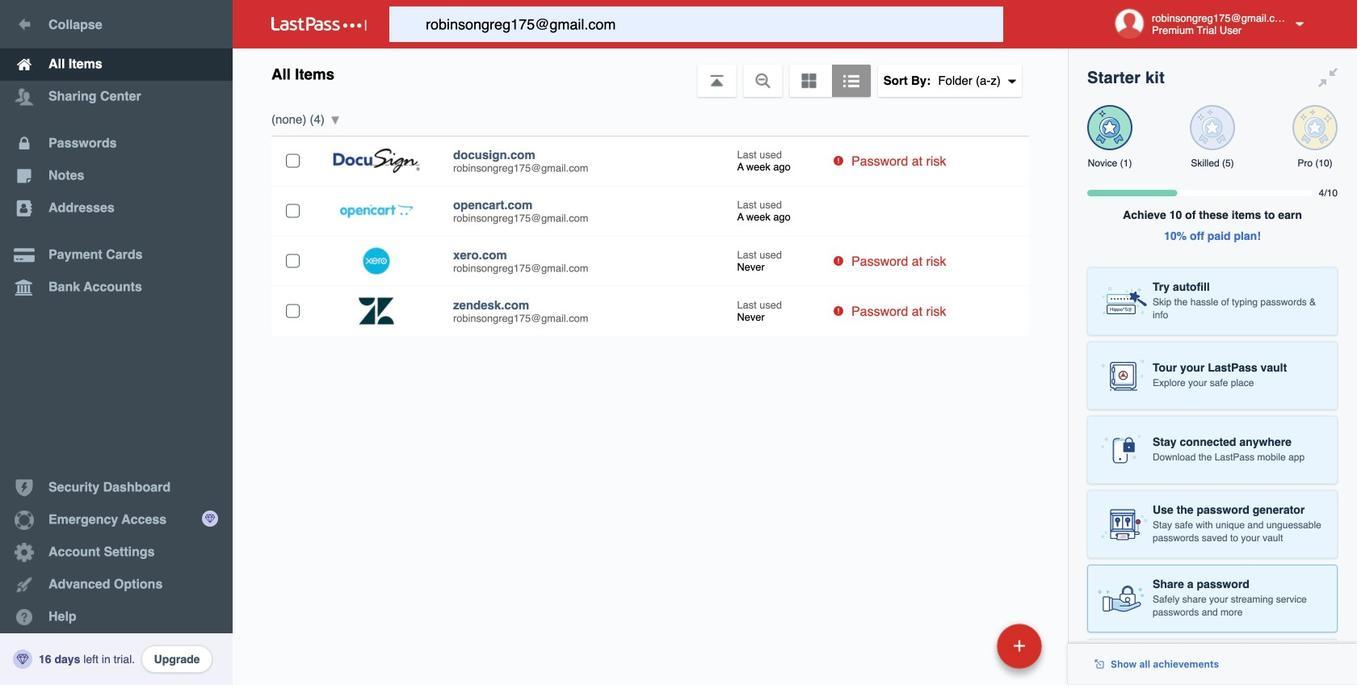 Task type: describe. For each thing, give the bounding box(es) containing it.
Search search field
[[390, 6, 1035, 42]]

new item element
[[886, 623, 1048, 669]]

main navigation navigation
[[0, 0, 233, 685]]

search my vault text field
[[390, 6, 1035, 42]]



Task type: vqa. For each thing, say whether or not it's contained in the screenshot.
the "caret right" ICON
no



Task type: locate. For each thing, give the bounding box(es) containing it.
lastpass image
[[272, 17, 367, 32]]

vault options navigation
[[233, 48, 1068, 97]]

new item navigation
[[886, 619, 1052, 685]]



